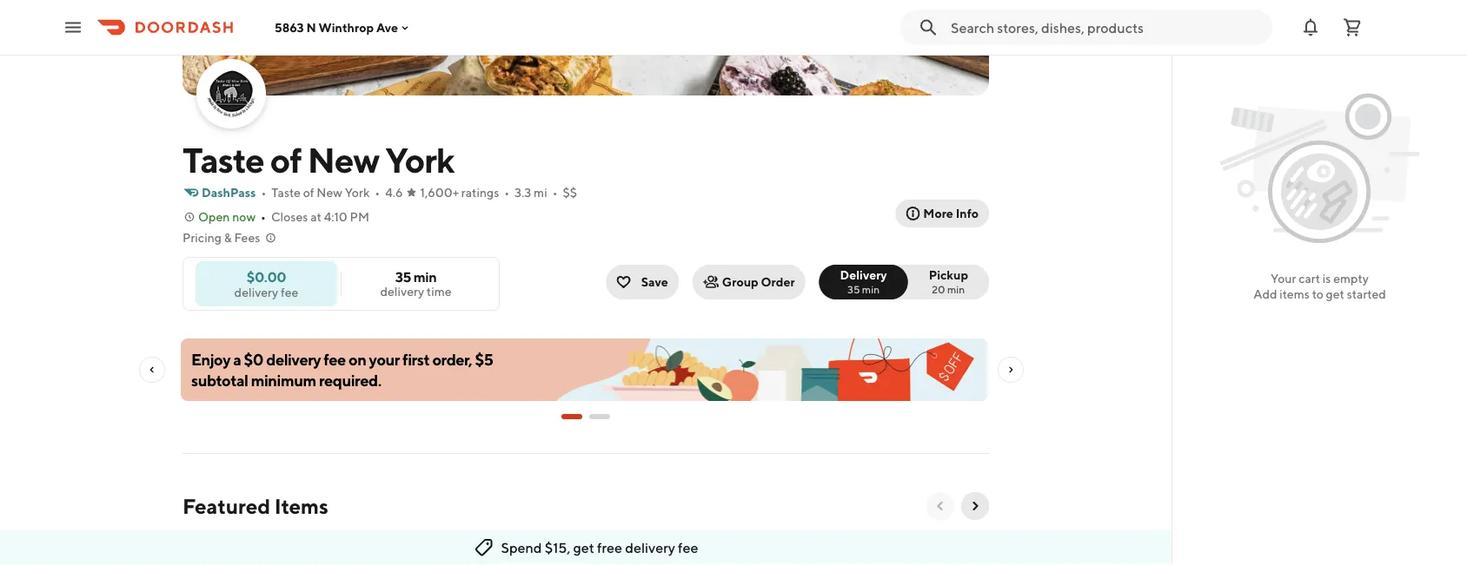 Task type: describe. For each thing, give the bounding box(es) containing it.
info
[[956, 206, 979, 221]]

1 vertical spatial new
[[317, 186, 342, 200]]

n
[[306, 20, 316, 35]]

spend $15, get free delivery fee
[[501, 540, 699, 557]]

20
[[932, 283, 946, 296]]

t. bacon, egg & cheese image
[[186, 531, 316, 566]]

fee inside enjoy a $0 delivery fee on your first order, $5 subtotal minimum required.
[[324, 350, 346, 369]]

&
[[224, 231, 232, 245]]

min for delivery
[[862, 283, 880, 296]]

is
[[1323, 272, 1331, 286]]

group
[[722, 275, 759, 289]]

first
[[403, 350, 430, 369]]

select promotional banner element
[[562, 402, 610, 433]]

delivery inside enjoy a $0 delivery fee on your first order, $5 subtotal minimum required.
[[266, 350, 321, 369]]

order,
[[432, 350, 472, 369]]

$$
[[563, 186, 577, 200]]

0 vertical spatial new
[[308, 139, 379, 180]]

more info
[[924, 206, 979, 221]]

empty
[[1334, 272, 1369, 286]]

now
[[232, 210, 256, 224]]

previous button of carousel image
[[934, 500, 948, 514]]

3.3 mi • $$
[[515, 186, 577, 200]]

$15,
[[545, 540, 571, 557]]

• closes at 4:10 pm
[[261, 210, 369, 224]]

open menu image
[[63, 17, 83, 38]]

bagel with plain cream cheese image
[[873, 531, 1003, 566]]

group order button
[[693, 265, 806, 300]]

5863
[[275, 20, 304, 35]]

0 horizontal spatial get
[[573, 540, 594, 557]]

35 inside the delivery 35 min
[[848, 283, 860, 296]]

$0.00 delivery fee
[[234, 269, 299, 299]]

fee inside $0.00 delivery fee
[[281, 285, 299, 299]]

a
[[233, 350, 241, 369]]

your cart is empty add items to get started
[[1254, 272, 1386, 302]]

fees
[[234, 231, 260, 245]]

required.
[[319, 371, 381, 390]]

steak, egg & cheese image
[[323, 531, 454, 566]]

minimum
[[251, 371, 316, 390]]

get inside 'your cart is empty add items to get started'
[[1326, 287, 1345, 302]]

delivery inside 35 min delivery time
[[380, 285, 424, 299]]

min for pickup
[[948, 283, 965, 296]]

0 horizontal spatial of
[[270, 139, 301, 180]]

your
[[369, 350, 400, 369]]

• left 4.6
[[375, 186, 380, 200]]

35 min delivery time
[[380, 269, 452, 299]]

open now
[[198, 210, 256, 224]]

4.6
[[385, 186, 403, 200]]

pricing & fees
[[183, 231, 260, 245]]

• left 3.3
[[504, 186, 510, 200]]

1,600+ ratings •
[[420, 186, 510, 200]]

3.3
[[515, 186, 531, 200]]

0 vertical spatial york
[[385, 139, 454, 180]]

• right now on the left top of page
[[261, 210, 266, 224]]

items
[[274, 494, 328, 519]]

featured items
[[183, 494, 328, 519]]

5863 n winthrop ave button
[[275, 20, 412, 35]]

5863 n winthrop ave
[[275, 20, 398, 35]]

open
[[198, 210, 230, 224]]

save button
[[607, 265, 679, 300]]

• right mi
[[553, 186, 558, 200]]

featured
[[183, 494, 270, 519]]

• right dashpass
[[261, 186, 266, 200]]



Task type: locate. For each thing, give the bounding box(es) containing it.
dashpass
[[202, 186, 256, 200]]

pricing & fees button
[[183, 230, 278, 247]]

pricing
[[183, 231, 222, 245]]

winthrop
[[319, 20, 374, 35]]

0 vertical spatial of
[[270, 139, 301, 180]]

0 horizontal spatial york
[[345, 186, 370, 200]]

1 vertical spatial fee
[[324, 350, 346, 369]]

1 vertical spatial get
[[573, 540, 594, 557]]

started
[[1347, 287, 1386, 302]]

closes
[[271, 210, 308, 224]]

more
[[924, 206, 954, 221]]

0 horizontal spatial 35
[[395, 269, 411, 286]]

min down pickup on the top right of page
[[948, 283, 965, 296]]

None radio
[[819, 265, 908, 300], [898, 265, 989, 300], [819, 265, 908, 300], [898, 265, 989, 300]]

$0
[[244, 350, 263, 369]]

•
[[261, 186, 266, 200], [375, 186, 380, 200], [504, 186, 510, 200], [553, 186, 558, 200], [261, 210, 266, 224]]

ave
[[376, 20, 398, 35]]

min inside pickup 20 min
[[948, 283, 965, 296]]

0 items, open order cart image
[[1342, 17, 1363, 38]]

add
[[1254, 287, 1278, 302]]

york up 1,600+
[[385, 139, 454, 180]]

pm
[[350, 210, 369, 224]]

order methods option group
[[819, 265, 989, 300]]

1 vertical spatial of
[[303, 186, 314, 200]]

on
[[349, 350, 366, 369]]

order
[[761, 275, 795, 289]]

0 vertical spatial fee
[[281, 285, 299, 299]]

taste of new york
[[183, 139, 454, 180], [271, 186, 370, 200]]

min inside the delivery 35 min
[[862, 283, 880, 296]]

of up • closes at 4:10 pm
[[303, 186, 314, 200]]

ratings
[[461, 186, 499, 200]]

fee
[[281, 285, 299, 299], [324, 350, 346, 369], [678, 540, 699, 557]]

new
[[308, 139, 379, 180], [317, 186, 342, 200]]

1,600+
[[420, 186, 459, 200]]

free
[[597, 540, 622, 557]]

delivery left time
[[380, 285, 424, 299]]

delivery right 'free' at the bottom left of the page
[[625, 540, 675, 557]]

delivery inside $0.00 delivery fee
[[234, 285, 278, 299]]

to
[[1312, 287, 1324, 302]]

1 horizontal spatial 35
[[848, 283, 860, 296]]

your
[[1271, 272, 1297, 286]]

fee right 'free' at the bottom left of the page
[[678, 540, 699, 557]]

Store search: begin typing to search for stores available on DoorDash text field
[[951, 18, 1262, 37]]

1 horizontal spatial get
[[1326, 287, 1345, 302]]

of
[[270, 139, 301, 180], [303, 186, 314, 200]]

fee down "closes"
[[281, 285, 299, 299]]

1 horizontal spatial of
[[303, 186, 314, 200]]

group order
[[722, 275, 795, 289]]

delivery 35 min
[[840, 268, 887, 296]]

1 vertical spatial taste
[[271, 186, 301, 200]]

35
[[395, 269, 411, 286], [848, 283, 860, 296]]

35 down delivery
[[848, 283, 860, 296]]

1 horizontal spatial fee
[[324, 350, 346, 369]]

enjoy
[[191, 350, 230, 369]]

taste of new york image
[[198, 61, 264, 127]]

spend
[[501, 540, 542, 557]]

york
[[385, 139, 454, 180], [345, 186, 370, 200]]

delivery
[[840, 268, 887, 283]]

1 horizontal spatial taste
[[271, 186, 301, 200]]

get
[[1326, 287, 1345, 302], [573, 540, 594, 557]]

notification bell image
[[1301, 17, 1321, 38]]

enjoy a $0 delivery fee on your first order, $5 subtotal minimum required.
[[191, 350, 493, 390]]

fee left on
[[324, 350, 346, 369]]

min up first
[[414, 269, 437, 286]]

subtotal
[[191, 371, 248, 390]]

delivery
[[380, 285, 424, 299], [234, 285, 278, 299], [266, 350, 321, 369], [625, 540, 675, 557]]

mi
[[534, 186, 547, 200]]

4:10
[[324, 210, 348, 224]]

min inside 35 min delivery time
[[414, 269, 437, 286]]

2 vertical spatial fee
[[678, 540, 699, 557]]

of up "closes"
[[270, 139, 301, 180]]

35 left time
[[395, 269, 411, 286]]

get right to
[[1326, 287, 1345, 302]]

1 horizontal spatial min
[[862, 283, 880, 296]]

dashpass •
[[202, 186, 266, 200]]

0 vertical spatial get
[[1326, 287, 1345, 302]]

pickup
[[929, 268, 968, 283]]

featured items heading
[[183, 493, 328, 521]]

2 horizontal spatial fee
[[678, 540, 699, 557]]

taste
[[183, 139, 264, 180], [271, 186, 301, 200]]

1 vertical spatial taste of new york
[[271, 186, 370, 200]]

0 horizontal spatial taste
[[183, 139, 264, 180]]

turkey sausage, egg & cheese image
[[598, 531, 729, 566]]

35 inside 35 min delivery time
[[395, 269, 411, 286]]

pickup 20 min
[[929, 268, 968, 296]]

more info button
[[896, 200, 989, 228]]

$5
[[475, 350, 493, 369]]

at
[[311, 210, 322, 224]]

next button of carousel image
[[968, 500, 982, 514]]

time
[[427, 285, 452, 299]]

$0.00
[[247, 269, 286, 285]]

items
[[1280, 287, 1310, 302]]

nova lox image
[[461, 531, 591, 566]]

1 horizontal spatial york
[[385, 139, 454, 180]]

new york's exotic cream cheeses (a bagel of your choice) image
[[735, 531, 866, 566]]

2 horizontal spatial min
[[948, 283, 965, 296]]

0 vertical spatial taste
[[183, 139, 264, 180]]

cart
[[1299, 272, 1321, 286]]

taste up dashpass
[[183, 139, 264, 180]]

0 horizontal spatial min
[[414, 269, 437, 286]]

min down delivery
[[862, 283, 880, 296]]

0 horizontal spatial fee
[[281, 285, 299, 299]]

york up 'pm'
[[345, 186, 370, 200]]

save
[[641, 275, 668, 289]]

min
[[414, 269, 437, 286], [862, 283, 880, 296], [948, 283, 965, 296]]

get left 'free' at the bottom left of the page
[[573, 540, 594, 557]]

taste up "closes"
[[271, 186, 301, 200]]

0 vertical spatial taste of new york
[[183, 139, 454, 180]]

delivery up the minimum
[[266, 350, 321, 369]]

1 vertical spatial york
[[345, 186, 370, 200]]

delivery down fees on the left of page
[[234, 285, 278, 299]]



Task type: vqa. For each thing, say whether or not it's contained in the screenshot.
'oz)' in $2.99 Good Humor Giant Vanilla Ice Cream Sandwich (6 Oz) Sponsored
no



